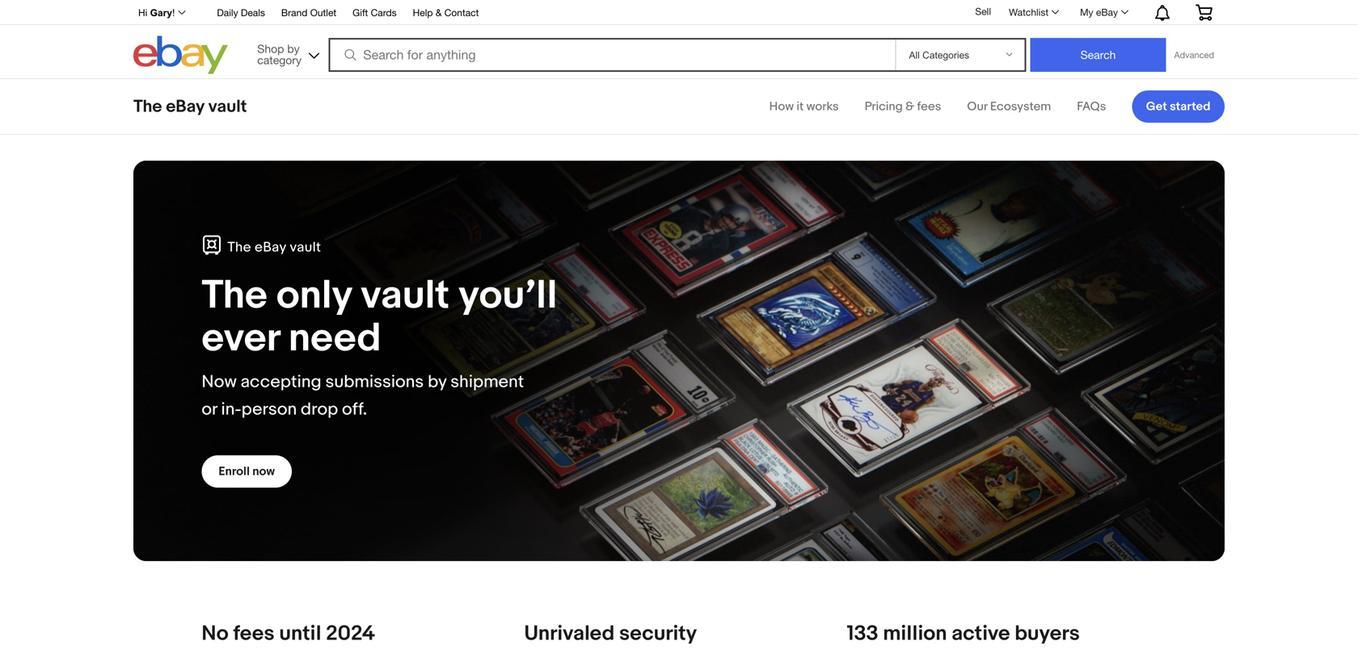 Task type: locate. For each thing, give the bounding box(es) containing it.
how
[[769, 99, 794, 114]]

1 vertical spatial ebay
[[166, 96, 204, 117]]

our ecosystem link
[[967, 99, 1051, 114]]

pricing & fees
[[865, 99, 941, 114]]

fees right pricing
[[917, 99, 941, 114]]

watchlist
[[1009, 6, 1049, 18]]

brand outlet
[[281, 7, 336, 18]]

1 vertical spatial fees
[[233, 622, 275, 647]]

& inside the account navigation
[[436, 7, 442, 18]]

shop by category banner
[[129, 0, 1225, 78]]

pricing & fees link
[[865, 99, 941, 114]]

by left shipment
[[428, 372, 447, 393]]

0 vertical spatial &
[[436, 7, 442, 18]]

133 million active buyers
[[847, 622, 1080, 647]]

active
[[952, 622, 1010, 647]]

buyers
[[1015, 622, 1080, 647]]

outlet
[[310, 7, 336, 18]]

no fees until 2024
[[202, 622, 375, 647]]

hi
[[138, 7, 147, 18]]

2 vertical spatial vault
[[361, 272, 450, 320]]

get
[[1146, 99, 1167, 114]]

1 vertical spatial vault
[[290, 239, 321, 256]]

fees
[[917, 99, 941, 114], [233, 622, 275, 647]]

0 vertical spatial by
[[287, 42, 300, 55]]

shipment
[[450, 372, 524, 393]]

started
[[1170, 99, 1211, 114]]

help & contact
[[413, 7, 479, 18]]

0 horizontal spatial by
[[287, 42, 300, 55]]

or
[[202, 399, 217, 420]]

0 vertical spatial ebay
[[1096, 6, 1118, 18]]

gift cards link
[[353, 4, 397, 22]]

ebay
[[1096, 6, 1118, 18], [166, 96, 204, 117], [255, 239, 286, 256]]

fees right no
[[233, 622, 275, 647]]

& right pricing
[[906, 99, 914, 114]]

now accepting submissions by shipment or in-person drop off.
[[202, 372, 524, 420]]

submissions
[[325, 372, 424, 393]]

the ebay vault
[[133, 96, 247, 117], [227, 239, 321, 256]]

& right 'help'
[[436, 7, 442, 18]]

only
[[276, 272, 352, 320]]

2 vertical spatial the
[[202, 272, 267, 320]]

account navigation
[[129, 0, 1225, 25]]

our ecosystem
[[967, 99, 1051, 114]]

shop by category button
[[250, 36, 323, 71]]

accepting
[[241, 372, 322, 393]]

None submit
[[1030, 38, 1166, 72]]

your shopping cart image
[[1195, 4, 1213, 20]]

daily
[[217, 7, 238, 18]]

cards
[[371, 7, 397, 18]]

pricing
[[865, 99, 903, 114]]

0 vertical spatial the ebay vault
[[133, 96, 247, 117]]

ecosystem
[[990, 99, 1051, 114]]

get started
[[1146, 99, 1211, 114]]

2 horizontal spatial ebay
[[1096, 6, 1118, 18]]

contact
[[444, 7, 479, 18]]

Search for anything text field
[[331, 40, 892, 70]]

by
[[287, 42, 300, 55], [428, 372, 447, 393]]

1 horizontal spatial ebay
[[255, 239, 286, 256]]

brand outlet link
[[281, 4, 336, 22]]

0 vertical spatial the
[[133, 96, 162, 117]]

the
[[133, 96, 162, 117], [227, 239, 251, 256], [202, 272, 267, 320]]

vault inside 'the only vault you'll ever need'
[[361, 272, 450, 320]]

the only vault you'll ever need
[[202, 272, 557, 363]]

2 horizontal spatial vault
[[361, 272, 450, 320]]

help & contact link
[[413, 4, 479, 22]]

you'll
[[458, 272, 557, 320]]

1 vertical spatial by
[[428, 372, 447, 393]]

my ebay
[[1080, 6, 1118, 18]]

0 vertical spatial fees
[[917, 99, 941, 114]]

deals
[[241, 7, 265, 18]]

&
[[436, 7, 442, 18], [906, 99, 914, 114]]

security
[[619, 622, 697, 647]]

1 horizontal spatial by
[[428, 372, 447, 393]]

brand
[[281, 7, 307, 18]]

vault
[[208, 96, 247, 117], [290, 239, 321, 256], [361, 272, 450, 320]]

faqs link
[[1077, 99, 1106, 114]]

by right shop
[[287, 42, 300, 55]]

1 horizontal spatial &
[[906, 99, 914, 114]]

0 vertical spatial vault
[[208, 96, 247, 117]]

shop
[[257, 42, 284, 55]]

sell link
[[968, 6, 998, 17]]

0 horizontal spatial ebay
[[166, 96, 204, 117]]

my
[[1080, 6, 1093, 18]]

1 vertical spatial &
[[906, 99, 914, 114]]

0 horizontal spatial &
[[436, 7, 442, 18]]



Task type: describe. For each thing, give the bounding box(es) containing it.
off.
[[342, 399, 367, 420]]

2024
[[326, 622, 375, 647]]

gift cards
[[353, 7, 397, 18]]

1 horizontal spatial vault
[[290, 239, 321, 256]]

none submit inside shop by category banner
[[1030, 38, 1166, 72]]

hi gary !
[[138, 7, 175, 18]]

category
[[257, 53, 302, 67]]

sell
[[975, 6, 991, 17]]

shop by category
[[257, 42, 302, 67]]

drop
[[301, 399, 338, 420]]

enroll now button
[[202, 456, 292, 488]]

get started link
[[1132, 91, 1225, 123]]

watchlist link
[[1000, 2, 1066, 22]]

ebay inside the account navigation
[[1096, 6, 1118, 18]]

gary
[[150, 7, 172, 18]]

works
[[806, 99, 839, 114]]

1 vertical spatial the ebay vault
[[227, 239, 321, 256]]

!
[[172, 7, 175, 18]]

by inside the now accepting submissions by shipment or in-person drop off.
[[428, 372, 447, 393]]

until
[[279, 622, 321, 647]]

133
[[847, 622, 878, 647]]

our
[[967, 99, 987, 114]]

0 horizontal spatial vault
[[208, 96, 247, 117]]

no
[[202, 622, 229, 647]]

my ebay link
[[1071, 2, 1136, 22]]

advanced
[[1174, 50, 1214, 60]]

now
[[202, 372, 237, 393]]

how it works link
[[769, 99, 839, 114]]

person
[[241, 399, 297, 420]]

unrivaled
[[524, 622, 615, 647]]

in-
[[221, 399, 241, 420]]

advanced link
[[1166, 39, 1222, 71]]

need
[[288, 315, 381, 363]]

1 vertical spatial the
[[227, 239, 251, 256]]

by inside shop by category
[[287, 42, 300, 55]]

& for pricing
[[906, 99, 914, 114]]

0 horizontal spatial fees
[[233, 622, 275, 647]]

daily deals link
[[217, 4, 265, 22]]

ever
[[202, 315, 280, 363]]

unrivaled security
[[524, 622, 697, 647]]

gift
[[353, 7, 368, 18]]

help
[[413, 7, 433, 18]]

faqs
[[1077, 99, 1106, 114]]

the inside 'the only vault you'll ever need'
[[202, 272, 267, 320]]

now
[[252, 465, 275, 479]]

daily deals
[[217, 7, 265, 18]]

million
[[883, 622, 947, 647]]

how it works
[[769, 99, 839, 114]]

& for help
[[436, 7, 442, 18]]

1 horizontal spatial fees
[[917, 99, 941, 114]]

enroll now
[[219, 465, 275, 479]]

it
[[797, 99, 804, 114]]

2 vertical spatial ebay
[[255, 239, 286, 256]]

enroll
[[219, 465, 250, 479]]



Task type: vqa. For each thing, say whether or not it's contained in the screenshot.
enroll now
yes



